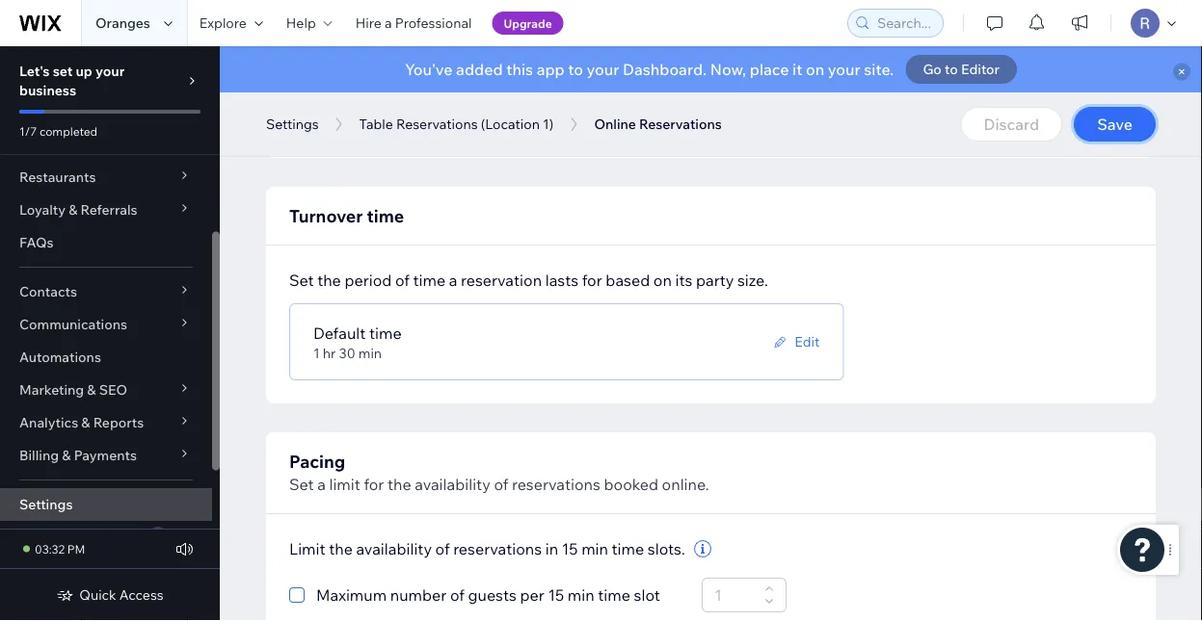 Task type: describe. For each thing, give the bounding box(es) containing it.
min inside option
[[568, 586, 595, 605]]

restaurants
[[19, 169, 96, 186]]

15 inside option
[[548, 586, 564, 605]]

30
[[339, 345, 355, 362]]

set
[[53, 63, 73, 80]]

for inside pacing set a limit for the availability of reservations booked online.
[[364, 475, 384, 495]]

limit the availability of reservations in 15 min time slots.
[[289, 540, 685, 559]]

sizes
[[536, 108, 571, 127]]

on for its
[[654, 271, 672, 290]]

hr
[[323, 345, 336, 362]]

& for billing
[[62, 447, 71, 464]]

edit button
[[772, 334, 820, 351]]

loyalty & referrals button
[[0, 194, 212, 227]]

default time 1 hr 30 min
[[313, 324, 402, 362]]

03:32
[[35, 542, 65, 557]]

reports
[[93, 415, 144, 431]]

number
[[390, 586, 447, 605]]

from:
[[574, 108, 612, 127]]

a inside pacing set a limit for the availability of reservations booked online.
[[317, 475, 326, 495]]

the inside pacing set a limit for the availability of reservations booked online.
[[388, 475, 411, 495]]

go to editor button
[[906, 55, 1017, 84]]

1 vertical spatial availability
[[356, 540, 432, 559]]

professional
[[395, 14, 472, 31]]

2 horizontal spatial your
[[828, 60, 861, 79]]

help
[[286, 14, 316, 31]]

table reservations (location 1) button
[[350, 110, 563, 139]]

marketing & seo
[[19, 382, 127, 399]]

table
[[359, 116, 393, 133]]

payments
[[74, 447, 137, 464]]

1 horizontal spatial your
[[587, 60, 619, 79]]

quick access button
[[56, 587, 164, 605]]

turnover
[[289, 205, 363, 227]]

you've added this app to your dashboard. now, place it on your site.
[[405, 60, 894, 79]]

place
[[750, 60, 789, 79]]

you've
[[405, 60, 453, 79]]

added
[[456, 60, 503, 79]]

2 horizontal spatial a
[[449, 271, 457, 290]]

the for period
[[317, 271, 341, 290]]

restaurants button
[[0, 161, 212, 194]]

business
[[19, 82, 76, 99]]

settings link
[[0, 489, 212, 522]]

hire
[[355, 14, 382, 31]]

(location
[[481, 116, 540, 133]]

quick access
[[79, 587, 164, 604]]

online reservations
[[594, 116, 722, 133]]

maximum number of guests per 15 min time slot
[[316, 586, 660, 605]]

up
[[76, 63, 92, 80]]

billing & payments button
[[0, 440, 212, 472]]

analytics & reports button
[[0, 407, 212, 440]]

set the period of time a reservation lasts for based on its party size.
[[289, 271, 768, 290]]

guests
[[468, 586, 517, 605]]

time right the period
[[413, 271, 446, 290]]

quick
[[79, 587, 116, 604]]

upgrade
[[504, 16, 552, 30]]

let's
[[19, 63, 50, 80]]

slot
[[634, 586, 660, 605]]

pm
[[67, 542, 85, 557]]

based
[[606, 271, 650, 290]]

billing
[[19, 447, 59, 464]]

faqs link
[[0, 227, 212, 259]]

reservations for online
[[639, 116, 722, 133]]

contacts button
[[0, 276, 212, 309]]

reservation
[[461, 271, 542, 290]]

site.
[[864, 60, 894, 79]]

pacing
[[289, 451, 345, 472]]

go
[[923, 61, 942, 78]]

loyalty & referrals
[[19, 202, 137, 218]]

default
[[313, 324, 366, 343]]

limit
[[289, 540, 325, 559]]

of right the period
[[395, 271, 410, 290]]

1/7 completed
[[19, 124, 98, 138]]

per
[[520, 586, 545, 605]]

1)
[[543, 116, 554, 133]]

help button
[[275, 0, 344, 46]]

& for marketing
[[87, 382, 96, 399]]

upgrade button
[[492, 12, 564, 35]]

marketing
[[19, 382, 84, 399]]

app
[[537, 60, 565, 79]]

billing & payments
[[19, 447, 137, 464]]

1 vertical spatial party
[[696, 271, 734, 290]]

faqs
[[19, 234, 54, 251]]

period
[[345, 271, 392, 290]]

slots.
[[648, 540, 685, 559]]

hire a professional
[[355, 14, 472, 31]]

of inside pacing set a limit for the availability of reservations booked online.
[[494, 475, 508, 495]]

manual
[[349, 108, 401, 127]]

online.
[[662, 475, 709, 495]]

& for analytics
[[81, 415, 90, 431]]

go to editor
[[923, 61, 1000, 78]]

0 vertical spatial a
[[385, 14, 392, 31]]

analytics
[[19, 415, 78, 431]]

settings button
[[256, 110, 328, 139]]



Task type: locate. For each thing, give the bounding box(es) containing it.
1 vertical spatial the
[[388, 475, 411, 495]]

require
[[289, 108, 345, 127]]

on right it
[[806, 60, 825, 79]]

the for availability
[[329, 540, 353, 559]]

time inside default time 1 hr 30 min
[[369, 324, 402, 343]]

party
[[494, 108, 532, 127], [696, 271, 734, 290]]

turnover time
[[289, 205, 404, 227]]

booked
[[604, 475, 659, 495]]

to
[[568, 60, 583, 79], [945, 61, 958, 78]]

a right hire
[[385, 14, 392, 31]]

edit
[[795, 334, 820, 350]]

oranges
[[95, 14, 150, 31]]

its
[[675, 271, 693, 290]]

your left site.
[[828, 60, 861, 79]]

settings for settings link at left bottom
[[19, 497, 73, 513]]

2 vertical spatial a
[[317, 475, 326, 495]]

in
[[545, 540, 558, 559]]

&
[[69, 202, 77, 218], [87, 382, 96, 399], [81, 415, 90, 431], [62, 447, 71, 464]]

15 right "in"
[[562, 540, 578, 559]]

of inside option
[[450, 586, 465, 605]]

time left slots.
[[612, 540, 644, 559]]

settings left 'manual'
[[266, 116, 319, 133]]

contacts
[[19, 283, 77, 300]]

the
[[317, 271, 341, 290], [388, 475, 411, 495], [329, 540, 353, 559]]

on left its
[[654, 271, 672, 290]]

0 horizontal spatial for
[[364, 475, 384, 495]]

access
[[119, 587, 164, 604]]

0 horizontal spatial party
[[494, 108, 532, 127]]

2 vertical spatial the
[[329, 540, 353, 559]]

for right limit
[[364, 475, 384, 495]]

of up number
[[435, 540, 450, 559]]

0 vertical spatial 15
[[562, 540, 578, 559]]

a left "reservation"
[[449, 271, 457, 290]]

2 reservations from the left
[[639, 116, 722, 133]]

reservations down dashboard.
[[639, 116, 722, 133]]

1 horizontal spatial for
[[471, 108, 491, 127]]

online reservations button
[[585, 110, 732, 139]]

0 horizontal spatial reservations
[[396, 116, 478, 133]]

your inside let's set up your business
[[95, 63, 125, 80]]

0 horizontal spatial a
[[317, 475, 326, 495]]

party right its
[[696, 271, 734, 290]]

of left guests
[[450, 586, 465, 605]]

you've added this app to your dashboard. now, place it on your site. alert
[[220, 46, 1202, 93]]

to right "app"
[[568, 60, 583, 79]]

0 vertical spatial on
[[806, 60, 825, 79]]

on
[[806, 60, 825, 79], [654, 271, 672, 290]]

1 vertical spatial settings
[[19, 497, 73, 513]]

hire a professional link
[[344, 0, 484, 46]]

1 horizontal spatial party
[[696, 271, 734, 290]]

reservations up guests
[[453, 540, 542, 559]]

time left slot
[[598, 586, 631, 605]]

2 vertical spatial for
[[364, 475, 384, 495]]

0 horizontal spatial to
[[568, 60, 583, 79]]

settings for settings button
[[266, 116, 319, 133]]

for right lasts
[[582, 271, 602, 290]]

a
[[385, 14, 392, 31], [449, 271, 457, 290], [317, 475, 326, 495]]

1 vertical spatial set
[[289, 475, 314, 495]]

lasts
[[545, 271, 579, 290]]

availability inside pacing set a limit for the availability of reservations booked online.
[[415, 475, 491, 495]]

& right the 'billing'
[[62, 447, 71, 464]]

availability up number
[[356, 540, 432, 559]]

2 horizontal spatial for
[[582, 271, 602, 290]]

min right per
[[568, 586, 595, 605]]

a left limit
[[317, 475, 326, 495]]

marketing & seo button
[[0, 374, 212, 407]]

0 vertical spatial min
[[358, 345, 382, 362]]

0 vertical spatial the
[[317, 271, 341, 290]]

1 horizontal spatial a
[[385, 14, 392, 31]]

reservations inside button
[[396, 116, 478, 133]]

availability
[[415, 475, 491, 495], [356, 540, 432, 559]]

1 set from the top
[[289, 271, 314, 290]]

require manual approval for party sizes from:
[[289, 108, 612, 127]]

for
[[471, 108, 491, 127], [582, 271, 602, 290], [364, 475, 384, 495]]

1 vertical spatial min
[[582, 540, 608, 559]]

2 set from the top
[[289, 475, 314, 495]]

1 vertical spatial for
[[582, 271, 602, 290]]

reservations inside button
[[639, 116, 722, 133]]

communications button
[[0, 309, 212, 341]]

pacing set a limit for the availability of reservations booked online.
[[289, 451, 709, 495]]

set inside pacing set a limit for the availability of reservations booked online.
[[289, 475, 314, 495]]

of
[[395, 271, 410, 290], [494, 475, 508, 495], [435, 540, 450, 559], [450, 586, 465, 605]]

1 horizontal spatial reservations
[[639, 116, 722, 133]]

maximum
[[316, 586, 387, 605]]

1 vertical spatial on
[[654, 271, 672, 290]]

15 right per
[[548, 586, 564, 605]]

your up from:
[[587, 60, 619, 79]]

Search... field
[[872, 10, 937, 37]]

of up limit the availability of reservations in 15 min time slots.
[[494, 475, 508, 495]]

analytics & reports
[[19, 415, 144, 431]]

explore
[[199, 14, 247, 31]]

& for loyalty
[[69, 202, 77, 218]]

0 vertical spatial for
[[471, 108, 491, 127]]

1/7
[[19, 124, 37, 138]]

reservations up "in"
[[512, 475, 601, 495]]

settings inside sidebar element
[[19, 497, 73, 513]]

automations
[[19, 349, 101, 366]]

table reservations (location 1)
[[359, 116, 554, 133]]

0 vertical spatial set
[[289, 271, 314, 290]]

set down pacing
[[289, 475, 314, 495]]

editor
[[961, 61, 1000, 78]]

time
[[367, 205, 404, 227], [413, 271, 446, 290], [369, 324, 402, 343], [612, 540, 644, 559], [598, 586, 631, 605]]

dashboard.
[[623, 60, 707, 79]]

reservations inside pacing set a limit for the availability of reservations booked online.
[[512, 475, 601, 495]]

min inside default time 1 hr 30 min
[[358, 345, 382, 362]]

0 vertical spatial reservations
[[512, 475, 601, 495]]

reservations for table
[[396, 116, 478, 133]]

approval
[[405, 108, 467, 127]]

to inside 'button'
[[945, 61, 958, 78]]

party left '1)'
[[494, 108, 532, 127]]

loyalty
[[19, 202, 66, 218]]

online
[[594, 116, 636, 133]]

settings up 03:32
[[19, 497, 73, 513]]

0 vertical spatial availability
[[415, 475, 491, 495]]

referrals
[[81, 202, 137, 218]]

for right approval
[[471, 108, 491, 127]]

to right go
[[945, 61, 958, 78]]

on inside 'alert'
[[806, 60, 825, 79]]

automations link
[[0, 341, 212, 374]]

1 horizontal spatial on
[[806, 60, 825, 79]]

set
[[289, 271, 314, 290], [289, 475, 314, 495]]

1 horizontal spatial settings
[[266, 116, 319, 133]]

availability up limit the availability of reservations in 15 min time slots.
[[415, 475, 491, 495]]

completed
[[39, 124, 98, 138]]

03:32 pm
[[35, 542, 85, 557]]

sidebar element
[[0, 46, 220, 622]]

reservations
[[396, 116, 478, 133], [639, 116, 722, 133]]

min right 30
[[358, 345, 382, 362]]

save
[[1097, 115, 1133, 134]]

time inside option
[[598, 586, 631, 605]]

size.
[[738, 271, 768, 290]]

2 vertical spatial min
[[568, 586, 595, 605]]

set up default
[[289, 271, 314, 290]]

it
[[793, 60, 803, 79]]

limit
[[329, 475, 360, 495]]

& left seo
[[87, 382, 96, 399]]

1 vertical spatial a
[[449, 271, 457, 290]]

time right default
[[369, 324, 402, 343]]

1 horizontal spatial to
[[945, 61, 958, 78]]

settings
[[266, 116, 319, 133], [19, 497, 73, 513]]

0 vertical spatial party
[[494, 108, 532, 127]]

None text field
[[630, 101, 692, 134], [709, 579, 759, 612], [630, 101, 692, 134], [709, 579, 759, 612]]

0 horizontal spatial your
[[95, 63, 125, 80]]

& inside popup button
[[62, 447, 71, 464]]

min right "in"
[[582, 540, 608, 559]]

time right the turnover
[[367, 205, 404, 227]]

15
[[562, 540, 578, 559], [548, 586, 564, 605]]

your right up
[[95, 63, 125, 80]]

1 reservations from the left
[[396, 116, 478, 133]]

1 vertical spatial 15
[[548, 586, 564, 605]]

1
[[313, 345, 320, 362]]

settings inside button
[[266, 116, 319, 133]]

1 vertical spatial reservations
[[453, 540, 542, 559]]

& right loyalty
[[69, 202, 77, 218]]

on for your
[[806, 60, 825, 79]]

Maximum number of guests per 15 min time slot checkbox
[[289, 584, 660, 607]]

reservations down the you've
[[396, 116, 478, 133]]

0 horizontal spatial on
[[654, 271, 672, 290]]

& left reports
[[81, 415, 90, 431]]

0 vertical spatial settings
[[266, 116, 319, 133]]

0 horizontal spatial settings
[[19, 497, 73, 513]]



Task type: vqa. For each thing, say whether or not it's contained in the screenshot.
SITE & APP
no



